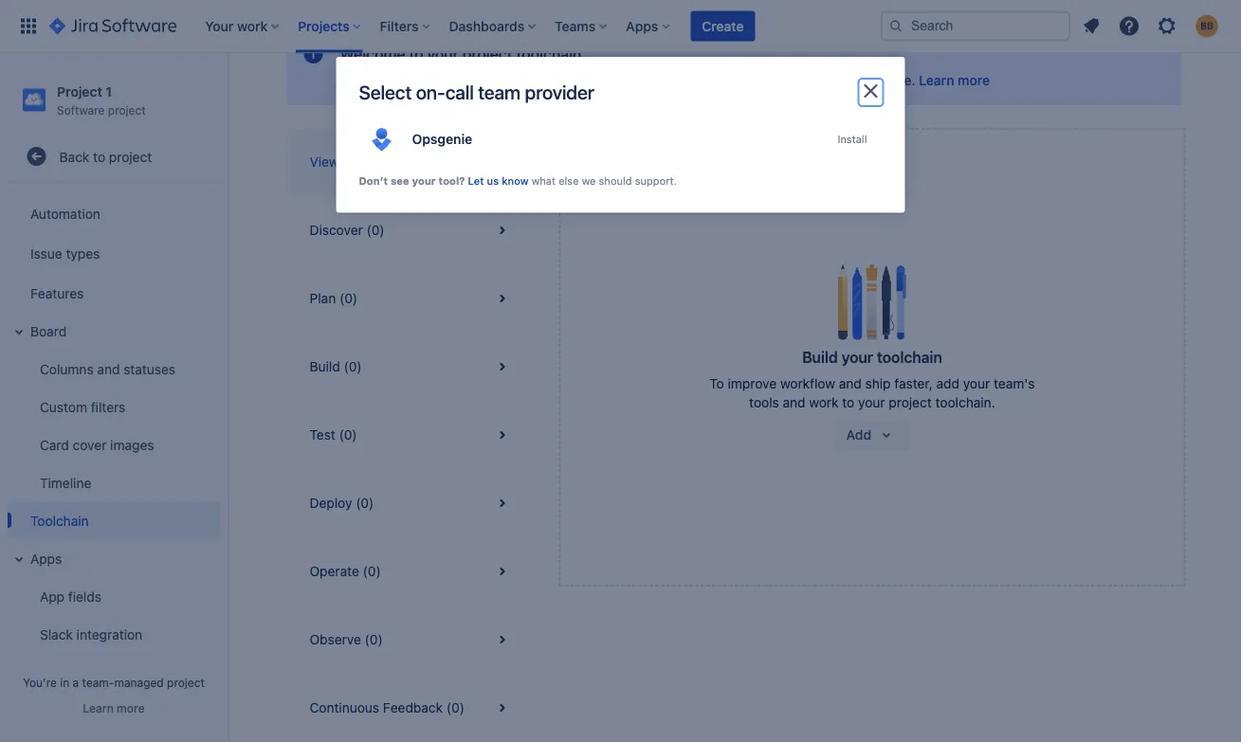 Task type: locate. For each thing, give the bounding box(es) containing it.
plan (0) button
[[287, 265, 536, 333]]

call
[[446, 81, 474, 103]]

let us know button
[[468, 174, 529, 189]]

cover
[[73, 437, 107, 453]]

slack
[[40, 627, 73, 643]]

discover
[[340, 73, 393, 88], [310, 222, 363, 238]]

1 vertical spatial discover
[[310, 222, 363, 238]]

custom filters link
[[19, 388, 220, 426]]

1 horizontal spatial toolchain
[[877, 349, 943, 367]]

1 horizontal spatial learn
[[920, 73, 955, 88]]

more
[[958, 73, 990, 88], [117, 702, 145, 715]]

types
[[66, 246, 100, 261]]

tools inside build your toolchain to improve workflow and ship faster, add your team's tools and work to your project toolchain.
[[750, 395, 780, 411]]

feedback
[[383, 701, 443, 716]]

0 vertical spatial all
[[836, 73, 849, 88]]

jira software image
[[49, 15, 177, 37], [49, 15, 177, 37]]

1 vertical spatial all
[[343, 154, 356, 170]]

operate
[[310, 564, 359, 580]]

more down managed
[[117, 702, 145, 715]]

(0)
[[394, 154, 412, 170], [367, 222, 385, 238], [340, 291, 358, 306], [344, 359, 362, 375], [339, 427, 357, 443], [356, 496, 374, 511], [363, 564, 381, 580], [365, 632, 383, 648], [447, 701, 465, 716]]

1 horizontal spatial work
[[810, 395, 839, 411]]

0 vertical spatial work
[[615, 73, 645, 88]]

all inside button
[[343, 154, 356, 170]]

and inside welcome to your project toolchain discover integrations for your tools, connect work to your project, and manage it all right here. learn more
[[746, 73, 768, 88]]

(0) right operate
[[363, 564, 381, 580]]

discover (0)
[[310, 222, 385, 238]]

back
[[59, 149, 90, 164]]

to
[[409, 45, 424, 63], [649, 73, 661, 88], [93, 149, 105, 164], [843, 395, 855, 411]]

operate (0) button
[[287, 538, 536, 606]]

1 vertical spatial tools
[[750, 395, 780, 411]]

software
[[57, 103, 105, 116]]

1 vertical spatial work
[[810, 395, 839, 411]]

columns
[[40, 361, 94, 377]]

and down workflow
[[783, 395, 806, 411]]

1 vertical spatial expand image
[[8, 549, 30, 571]]

opsgenie image
[[367, 124, 397, 155]]

tools up don't
[[360, 154, 390, 170]]

1 vertical spatial learn
[[83, 702, 114, 715]]

discover down "welcome"
[[340, 73, 393, 88]]

(0) inside button
[[344, 359, 362, 375]]

2 expand image from the top
[[8, 549, 30, 571]]

1 horizontal spatial tools
[[750, 395, 780, 411]]

plan (0)
[[310, 291, 358, 306]]

group
[[4, 75, 220, 660]]

0 horizontal spatial more
[[117, 702, 145, 715]]

(0) inside "button"
[[367, 222, 385, 238]]

expand image
[[8, 321, 30, 344], [8, 549, 30, 571]]

issue types link
[[8, 233, 220, 274]]

continuous feedback (0)
[[310, 701, 465, 716]]

notifications link
[[8, 157, 220, 195]]

build down plan in the left of the page
[[310, 359, 340, 375]]

0 vertical spatial discover
[[340, 73, 393, 88]]

continuous feedback (0) button
[[287, 675, 536, 743]]

(0) right plan in the left of the page
[[340, 291, 358, 306]]

(0) down plan (0)
[[344, 359, 362, 375]]

features
[[30, 285, 84, 301]]

card cover images
[[40, 437, 154, 453]]

your right see
[[412, 175, 436, 187]]

0 horizontal spatial learn
[[83, 702, 114, 715]]

columns and statuses
[[40, 361, 176, 377]]

improve
[[728, 376, 777, 392]]

(0) for test (0)
[[339, 427, 357, 443]]

observe (0)
[[310, 632, 383, 648]]

slack integration
[[40, 627, 142, 643]]

toolchain.
[[936, 395, 996, 411]]

view all tools (0)
[[310, 154, 412, 170]]

view
[[310, 154, 339, 170]]

learn right here.
[[920, 73, 955, 88]]

1 expand image from the top
[[8, 321, 30, 344]]

learn down team-
[[83, 702, 114, 715]]

discover inside "button"
[[310, 222, 363, 238]]

all right it
[[836, 73, 849, 88]]

(0) inside button
[[356, 496, 374, 511]]

expand image down toolchain
[[8, 549, 30, 571]]

build inside build your toolchain to improve workflow and ship faster, add your team's tools and work to your project toolchain.
[[803, 349, 838, 367]]

your up integrations
[[427, 45, 459, 63]]

board button
[[8, 312, 220, 350]]

1 horizontal spatial more
[[958, 73, 990, 88]]

tool?
[[439, 175, 465, 187]]

(0) right the observe
[[365, 632, 383, 648]]

project,
[[695, 73, 742, 88]]

learn more button down you're in a team-managed project at the left of the page
[[83, 701, 145, 716]]

all right view
[[343, 154, 356, 170]]

tools,
[[525, 73, 558, 88]]

managed
[[114, 676, 164, 690]]

operate (0)
[[310, 564, 381, 580]]

(0) right the test
[[339, 427, 357, 443]]

more down search field
[[958, 73, 990, 88]]

project
[[57, 83, 102, 99]]

1 horizontal spatial build
[[803, 349, 838, 367]]

test (0)
[[310, 427, 357, 443]]

0 vertical spatial expand image
[[8, 321, 30, 344]]

all inside welcome to your project toolchain discover integrations for your tools, connect work to your project, and manage it all right here. learn more
[[836, 73, 849, 88]]

observe (0) button
[[287, 606, 536, 675]]

you're in a team-managed project
[[23, 676, 205, 690]]

1 vertical spatial learn more button
[[83, 701, 145, 716]]

faster,
[[895, 376, 933, 392]]

discover down don't
[[310, 222, 363, 238]]

toolchain up tools,
[[517, 45, 582, 63]]

0 horizontal spatial toolchain
[[517, 45, 582, 63]]

(0) for plan (0)
[[340, 291, 358, 306]]

0 vertical spatial tools
[[360, 154, 390, 170]]

expand image down features
[[8, 321, 30, 344]]

tools down improve
[[750, 395, 780, 411]]

0 vertical spatial learn
[[920, 73, 955, 88]]

and right project,
[[746, 73, 768, 88]]

toolchain inside build your toolchain to improve workflow and ship faster, add your team's tools and work to your project toolchain.
[[877, 349, 943, 367]]

0 horizontal spatial build
[[310, 359, 340, 375]]

here.
[[885, 73, 916, 88]]

toolchain up faster, on the right bottom
[[877, 349, 943, 367]]

work down workflow
[[810, 395, 839, 411]]

to
[[710, 376, 725, 392]]

(0) for deploy (0)
[[356, 496, 374, 511]]

(0) right feedback
[[447, 701, 465, 716]]

(0) down don't
[[367, 222, 385, 238]]

0 horizontal spatial tools
[[360, 154, 390, 170]]

(0) right deploy
[[356, 496, 374, 511]]

(0) for operate (0)
[[363, 564, 381, 580]]

don't
[[359, 175, 388, 187]]

fields
[[68, 589, 101, 605]]

project right back
[[109, 149, 152, 164]]

toolchain inside welcome to your project toolchain discover integrations for your tools, connect work to your project, and manage it all right here. learn more
[[517, 45, 582, 63]]

work right connect
[[615, 73, 645, 88]]

project down 1
[[108, 103, 146, 116]]

project up for
[[463, 45, 513, 63]]

0 vertical spatial more
[[958, 73, 990, 88]]

we
[[582, 175, 596, 187]]

1 horizontal spatial all
[[836, 73, 849, 88]]

see
[[391, 175, 410, 187]]

1 vertical spatial toolchain
[[877, 349, 943, 367]]

search image
[[889, 18, 904, 34]]

project right managed
[[167, 676, 205, 690]]

card cover images link
[[19, 426, 220, 464]]

0 vertical spatial learn more button
[[920, 71, 990, 90]]

0 horizontal spatial all
[[343, 154, 356, 170]]

project inside welcome to your project toolchain discover integrations for your tools, connect work to your project, and manage it all right here. learn more
[[463, 45, 513, 63]]

support.
[[635, 175, 677, 187]]

0 vertical spatial toolchain
[[517, 45, 582, 63]]

work
[[615, 73, 645, 88], [810, 395, 839, 411]]

project
[[463, 45, 513, 63], [108, 103, 146, 116], [109, 149, 152, 164], [889, 395, 932, 411], [167, 676, 205, 690]]

to inside build your toolchain to improve workflow and ship faster, add your team's tools and work to your project toolchain.
[[843, 395, 855, 411]]

your right for
[[494, 73, 521, 88]]

close modal image
[[860, 80, 883, 102]]

more inside welcome to your project toolchain discover integrations for your tools, connect work to your project, and manage it all right here. learn more
[[958, 73, 990, 88]]

and left ship
[[839, 376, 862, 392]]

automation link
[[8, 195, 220, 233]]

and
[[746, 73, 768, 88], [97, 361, 120, 377], [839, 376, 862, 392], [783, 395, 806, 411]]

build inside button
[[310, 359, 340, 375]]

project down faster, on the right bottom
[[889, 395, 932, 411]]

learn more button
[[920, 71, 990, 90], [83, 701, 145, 716]]

group containing notifications
[[4, 75, 220, 660]]

learn more button right here.
[[920, 71, 990, 90]]

build up workflow
[[803, 349, 838, 367]]

and up filters
[[97, 361, 120, 377]]

tools
[[360, 154, 390, 170], [750, 395, 780, 411]]

0 horizontal spatial work
[[615, 73, 645, 88]]

work inside build your toolchain to improve workflow and ship faster, add your team's tools and work to your project toolchain.
[[810, 395, 839, 411]]

expand image inside board button
[[8, 321, 30, 344]]

your down ship
[[859, 395, 886, 411]]

apps button
[[8, 540, 220, 578]]

your up ship
[[842, 349, 874, 367]]

build (0) button
[[287, 333, 536, 401]]

images
[[110, 437, 154, 453]]

filters
[[91, 399, 126, 415]]

don't see your tool? let us know what else we should support.
[[359, 175, 677, 187]]

expand image inside apps button
[[8, 549, 30, 571]]

notifications
[[30, 168, 108, 183]]

0 horizontal spatial learn more button
[[83, 701, 145, 716]]



Task type: vqa. For each thing, say whether or not it's contained in the screenshot.
DEPLOY (0) button
yes



Task type: describe. For each thing, give the bounding box(es) containing it.
opsgenie
[[412, 131, 473, 147]]

1
[[106, 83, 112, 99]]

expand image for board
[[8, 321, 30, 344]]

us
[[487, 175, 499, 187]]

what
[[532, 175, 556, 187]]

discover inside welcome to your project toolchain discover integrations for your tools, connect work to your project, and manage it all right here. learn more
[[340, 73, 393, 88]]

let
[[468, 175, 484, 187]]

(0) for observe (0)
[[365, 632, 383, 648]]

learn more
[[83, 702, 145, 715]]

build (0)
[[310, 359, 362, 375]]

app fields link
[[19, 578, 220, 616]]

tools inside button
[[360, 154, 390, 170]]

observe
[[310, 632, 361, 648]]

project 1 software project
[[57, 83, 146, 116]]

on-
[[416, 81, 446, 103]]

features link
[[8, 274, 220, 312]]

workflow
[[781, 376, 836, 392]]

should
[[599, 175, 632, 187]]

primary element
[[11, 0, 881, 53]]

manage
[[772, 73, 821, 88]]

issue
[[30, 246, 62, 261]]

else
[[559, 175, 579, 187]]

toolchain
[[30, 513, 89, 529]]

you're
[[23, 676, 57, 690]]

a
[[73, 676, 79, 690]]

app
[[40, 589, 65, 605]]

(0) for discover (0)
[[367, 222, 385, 238]]

team's
[[994, 376, 1036, 392]]

expand image for apps
[[8, 549, 30, 571]]

deploy (0)
[[310, 496, 374, 511]]

in
[[60, 676, 69, 690]]

plan
[[310, 291, 336, 306]]

(0) up see
[[394, 154, 412, 170]]

statuses
[[124, 361, 176, 377]]

work inside welcome to your project toolchain discover integrations for your tools, connect work to your project, and manage it all right here. learn more
[[615, 73, 645, 88]]

columns and statuses link
[[19, 350, 220, 388]]

connect
[[562, 73, 612, 88]]

know
[[502, 175, 529, 187]]

team
[[478, 81, 521, 103]]

Search field
[[881, 11, 1071, 41]]

for
[[473, 73, 490, 88]]

slack integration link
[[19, 616, 220, 654]]

select on-call team provider dialog
[[336, 57, 906, 213]]

custom filters
[[40, 399, 126, 415]]

project inside the project 1 software project
[[108, 103, 146, 116]]

right
[[853, 73, 881, 88]]

create
[[702, 18, 744, 34]]

select
[[359, 81, 412, 103]]

provider
[[525, 81, 595, 103]]

deploy (0) button
[[287, 470, 536, 538]]

welcome
[[340, 45, 406, 63]]

it
[[824, 73, 832, 88]]

your up toolchain.
[[964, 376, 991, 392]]

board
[[30, 323, 67, 339]]

select on-call team provider
[[359, 81, 595, 103]]

timeline
[[40, 475, 91, 491]]

1 vertical spatial more
[[117, 702, 145, 715]]

build for (0)
[[310, 359, 340, 375]]

timeline link
[[19, 464, 220, 502]]

and inside columns and statuses link
[[97, 361, 120, 377]]

discover (0) button
[[287, 196, 536, 265]]

integrations
[[397, 73, 470, 88]]

add
[[937, 376, 960, 392]]

view all tools (0) button
[[287, 128, 536, 196]]

back to project link
[[8, 138, 220, 176]]

your left project,
[[664, 73, 691, 88]]

integration
[[77, 627, 142, 643]]

custom
[[40, 399, 87, 415]]

welcome to your project toolchain discover integrations for your tools, connect work to your project, and manage it all right here. learn more
[[340, 45, 990, 88]]

your inside "select on-call team provider" 'dialog'
[[412, 175, 436, 187]]

deploy
[[310, 496, 352, 511]]

test (0) button
[[287, 401, 536, 470]]

build for your
[[803, 349, 838, 367]]

team-
[[82, 676, 114, 690]]

1 horizontal spatial learn more button
[[920, 71, 990, 90]]

learn inside welcome to your project toolchain discover integrations for your tools, connect work to your project, and manage it all right here. learn more
[[920, 73, 955, 88]]

toolchain link
[[8, 502, 220, 540]]

(0) for build (0)
[[344, 359, 362, 375]]

test
[[310, 427, 336, 443]]

continuous
[[310, 701, 380, 716]]

ship
[[866, 376, 891, 392]]

back to project
[[59, 149, 152, 164]]

card
[[40, 437, 69, 453]]

(0) inside 'button'
[[447, 701, 465, 716]]

app fields
[[40, 589, 101, 605]]

automation
[[30, 206, 100, 221]]

issue types
[[30, 246, 100, 261]]

project inside build your toolchain to improve workflow and ship faster, add your team's tools and work to your project toolchain.
[[889, 395, 932, 411]]

create banner
[[0, 0, 1242, 53]]



